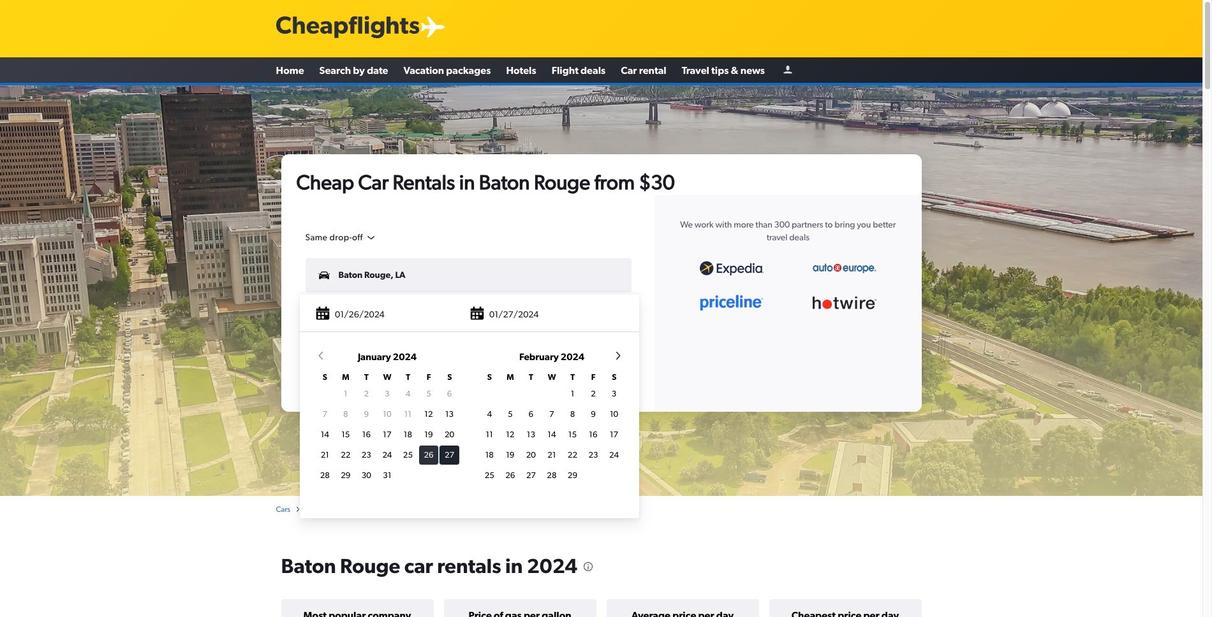 Task type: locate. For each thing, give the bounding box(es) containing it.
None text field
[[305, 258, 632, 293], [305, 300, 632, 335], [305, 258, 632, 293], [305, 300, 632, 335]]

None text field
[[305, 297, 634, 334]]

expedia image
[[700, 262, 764, 276]]

baton rouge image
[[0, 86, 1203, 496]]

autoeurope image
[[813, 263, 877, 274]]

hotwire image
[[813, 297, 877, 310]]

priceline image
[[700, 295, 764, 311]]



Task type: describe. For each thing, give the bounding box(es) containing it.
end date calendar input use left and right arrow keys to change day. use up and down arrow keys to change week. tab
[[305, 350, 634, 512]]

Car drop-off location Same drop-off field
[[305, 232, 377, 243]]



